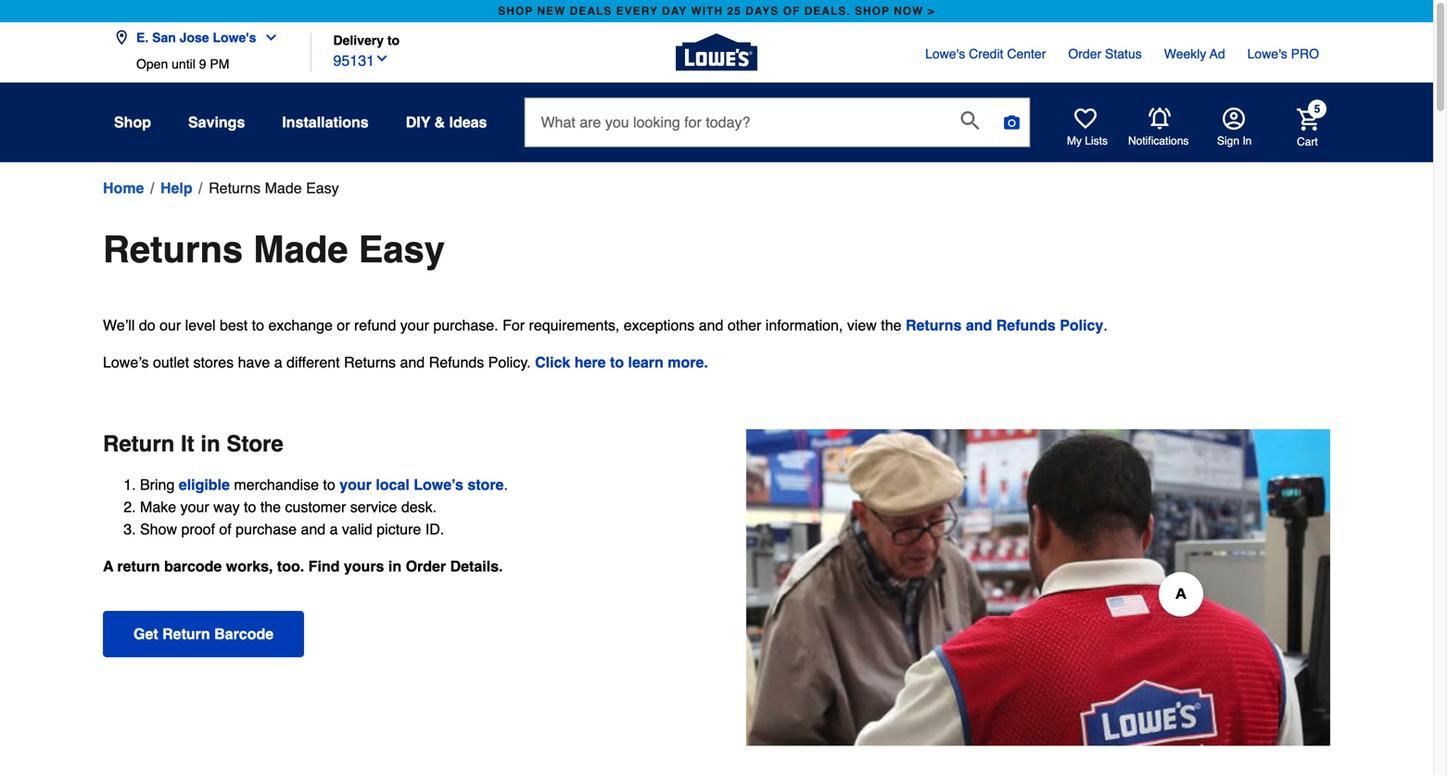 Task type: vqa. For each thing, say whether or not it's contained in the screenshot.
level on the top left
yes



Task type: locate. For each thing, give the bounding box(es) containing it.
weekly ad link
[[1164, 45, 1226, 63]]

lowe's inside lowe's credit center link
[[925, 46, 965, 61]]

days
[[746, 5, 779, 18]]

1 horizontal spatial in
[[388, 558, 402, 575]]

help link
[[160, 177, 193, 199]]

id.
[[425, 521, 444, 538]]

a lowe's customer service associate in a red vest assisting a gentleman. image
[[717, 429, 1331, 746]]

order status link
[[1069, 45, 1142, 63]]

order status
[[1069, 46, 1142, 61]]

click here to learn more. link
[[535, 354, 708, 371]]

eligible
[[179, 476, 230, 493]]

shop
[[114, 114, 151, 131]]

lowe's left pro
[[1248, 46, 1288, 61]]

your up service
[[340, 476, 372, 493]]

1 vertical spatial easy
[[358, 228, 445, 271]]

shop left new at the top left of page
[[498, 5, 533, 18]]

0 horizontal spatial .
[[504, 476, 508, 493]]

get return barcode
[[134, 625, 274, 643]]

to right delivery
[[387, 33, 400, 48]]

1 horizontal spatial shop
[[855, 5, 890, 18]]

in right yours
[[388, 558, 402, 575]]

made down installations button
[[265, 179, 302, 197]]

in
[[201, 431, 220, 457], [388, 558, 402, 575]]

0 horizontal spatial in
[[201, 431, 220, 457]]

yours
[[344, 558, 384, 575]]

customer
[[285, 498, 346, 516]]

installations button
[[282, 106, 369, 139]]

sign in button
[[1218, 108, 1252, 148]]

lowe's home improvement notification center image
[[1149, 108, 1171, 130]]

0 vertical spatial chevron down image
[[256, 30, 279, 45]]

0 vertical spatial made
[[265, 179, 302, 197]]

in right it
[[201, 431, 220, 457]]

return up bring
[[103, 431, 175, 457]]

weekly
[[1164, 46, 1207, 61]]

1 vertical spatial the
[[260, 498, 281, 516]]

refunds left policy
[[997, 317, 1056, 334]]

25
[[727, 5, 742, 18]]

.
[[1104, 317, 1108, 334], [504, 476, 508, 493]]

to
[[387, 33, 400, 48], [252, 317, 264, 334], [610, 354, 624, 371], [323, 476, 335, 493], [244, 498, 256, 516]]

0 horizontal spatial chevron down image
[[256, 30, 279, 45]]

2 vertical spatial your
[[180, 498, 209, 516]]

we'll do our level best to exchange or refund your purchase. for requirements, exceptions and other information, view the returns and refunds policy .
[[103, 317, 1108, 334]]

order left status in the right of the page
[[1069, 46, 1102, 61]]

1 horizontal spatial lowe's
[[414, 476, 464, 493]]

1 vertical spatial your
[[340, 476, 372, 493]]

0 horizontal spatial order
[[406, 558, 446, 575]]

other
[[728, 317, 762, 334]]

order down id.
[[406, 558, 446, 575]]

get return barcode link
[[103, 611, 304, 657]]

order
[[1069, 46, 1102, 61], [406, 558, 446, 575]]

None search field
[[524, 97, 1031, 164]]

0 vertical spatial the
[[881, 317, 902, 334]]

purchase
[[236, 521, 297, 538]]

for
[[503, 317, 525, 334]]

lowe's inside lowe's pro link
[[1248, 46, 1288, 61]]

the up purchase
[[260, 498, 281, 516]]

outlet
[[153, 354, 189, 371]]

it
[[181, 431, 194, 457]]

0 vertical spatial refunds
[[997, 317, 1056, 334]]

easy
[[306, 179, 339, 197], [358, 228, 445, 271]]

0 vertical spatial your
[[400, 317, 429, 334]]

1 horizontal spatial your
[[340, 476, 372, 493]]

lowe's
[[103, 354, 149, 371], [414, 476, 464, 493]]

of
[[219, 521, 232, 538]]

1 horizontal spatial .
[[1104, 317, 1108, 334]]

your
[[400, 317, 429, 334], [340, 476, 372, 493], [180, 498, 209, 516]]

lowe's up desk.
[[414, 476, 464, 493]]

return right get
[[162, 625, 210, 643]]

service
[[350, 498, 397, 516]]

to up customer
[[323, 476, 335, 493]]

returns down refund
[[344, 354, 396, 371]]

1 vertical spatial chevron down image
[[375, 51, 389, 66]]

0 vertical spatial in
[[201, 431, 220, 457]]

return
[[103, 431, 175, 457], [162, 625, 210, 643]]

your up "lowe's outlet stores have a different returns and refunds policy. click here to learn more."
[[400, 317, 429, 334]]

sign in
[[1218, 134, 1252, 147]]

1 horizontal spatial a
[[330, 521, 338, 538]]

picture
[[377, 521, 421, 538]]

eligible link
[[179, 476, 230, 493]]

1 vertical spatial returns made easy
[[103, 228, 445, 271]]

shop
[[498, 5, 533, 18], [855, 5, 890, 18]]

until
[[172, 57, 195, 71]]

exchange
[[268, 317, 333, 334]]

details.
[[450, 558, 503, 575]]

1 vertical spatial made
[[253, 228, 348, 271]]

0 vertical spatial lowe's
[[103, 354, 149, 371]]

0 vertical spatial .
[[1104, 317, 1108, 334]]

0 horizontal spatial the
[[260, 498, 281, 516]]

shop new deals every day with 25 days of deals. shop now > link
[[494, 0, 939, 22]]

status
[[1105, 46, 1142, 61]]

0 vertical spatial easy
[[306, 179, 339, 197]]

made
[[265, 179, 302, 197], [253, 228, 348, 271]]

returns made easy down 'returns made easy' link
[[103, 228, 445, 271]]

1 horizontal spatial the
[[881, 317, 902, 334]]

1 vertical spatial refunds
[[429, 354, 484, 371]]

more.
[[668, 354, 708, 371]]

in
[[1243, 134, 1252, 147]]

0 horizontal spatial a
[[274, 354, 282, 371]]

day
[[662, 5, 687, 18]]

1 vertical spatial order
[[406, 558, 446, 575]]

savings
[[188, 114, 245, 131]]

5
[[1315, 102, 1321, 115]]

works,
[[226, 558, 273, 575]]

way
[[213, 498, 240, 516]]

lowe's up pm
[[213, 30, 256, 45]]

chevron down image inside e. san jose lowe's button
[[256, 30, 279, 45]]

the right view
[[881, 317, 902, 334]]

a inside bring eligible merchandise to your local lowe's store . make your way to the customer service desk. show proof of purchase and a valid picture id.
[[330, 521, 338, 538]]

returns and refunds policy link
[[906, 317, 1104, 334]]

learn
[[628, 354, 664, 371]]

chevron down image right jose
[[256, 30, 279, 45]]

deals
[[570, 5, 612, 18]]

refund
[[354, 317, 396, 334]]

lowe's
[[213, 30, 256, 45], [925, 46, 965, 61], [1248, 46, 1288, 61]]

ideas
[[449, 114, 487, 131]]

2 horizontal spatial lowe's
[[1248, 46, 1288, 61]]

refunds down purchase.
[[429, 354, 484, 371]]

1 vertical spatial lowe's
[[414, 476, 464, 493]]

lowe's down we'll
[[103, 354, 149, 371]]

make
[[140, 498, 176, 516]]

0 horizontal spatial shop
[[498, 5, 533, 18]]

1 horizontal spatial chevron down image
[[375, 51, 389, 66]]

policy
[[1060, 317, 1104, 334]]

returns right help
[[209, 179, 261, 197]]

0 horizontal spatial lowe's
[[103, 354, 149, 371]]

made down 'returns made easy' link
[[253, 228, 348, 271]]

chevron down image
[[256, 30, 279, 45], [375, 51, 389, 66]]

e. san jose lowe's
[[136, 30, 256, 45]]

and inside bring eligible merchandise to your local lowe's store . make your way to the customer service desk. show proof of purchase and a valid picture id.
[[301, 521, 326, 538]]

shop left 'now' on the right top of the page
[[855, 5, 890, 18]]

returns made easy down installations button
[[209, 179, 339, 197]]

your up proof
[[180, 498, 209, 516]]

chevron down image down delivery to
[[375, 51, 389, 66]]

0 horizontal spatial easy
[[306, 179, 339, 197]]

cart
[[1297, 135, 1318, 148]]

2 shop from the left
[[855, 5, 890, 18]]

1 horizontal spatial refunds
[[997, 317, 1056, 334]]

1 horizontal spatial lowe's
[[925, 46, 965, 61]]

0 horizontal spatial lowe's
[[213, 30, 256, 45]]

our
[[160, 317, 181, 334]]

95131
[[333, 52, 375, 69]]

a
[[274, 354, 282, 371], [330, 521, 338, 538]]

store
[[468, 476, 504, 493]]

1 vertical spatial .
[[504, 476, 508, 493]]

barcode
[[214, 625, 274, 643]]

barcode
[[164, 558, 222, 575]]

and
[[699, 317, 724, 334], [966, 317, 992, 334], [400, 354, 425, 371], [301, 521, 326, 538]]

refunds
[[997, 317, 1056, 334], [429, 354, 484, 371]]

0 vertical spatial order
[[1069, 46, 1102, 61]]

1 vertical spatial in
[[388, 558, 402, 575]]

a right have
[[274, 354, 282, 371]]

pm
[[210, 57, 229, 71]]

a left valid on the left bottom
[[330, 521, 338, 538]]

lowe's left credit in the right top of the page
[[925, 46, 965, 61]]

2 horizontal spatial your
[[400, 317, 429, 334]]

1 vertical spatial a
[[330, 521, 338, 538]]

made inside 'returns made easy' link
[[265, 179, 302, 197]]

lowe's for lowe's pro
[[1248, 46, 1288, 61]]

easy down installations button
[[306, 179, 339, 197]]

return it in store
[[103, 431, 283, 457]]

easy up refund
[[358, 228, 445, 271]]

returns right view
[[906, 317, 962, 334]]



Task type: describe. For each thing, give the bounding box(es) containing it.
merchandise
[[234, 476, 319, 493]]

search image
[[961, 111, 980, 130]]

your local lowe's store link
[[340, 476, 504, 493]]

local
[[376, 476, 410, 493]]

notifications
[[1128, 134, 1189, 147]]

0 horizontal spatial refunds
[[429, 354, 484, 371]]

bring eligible merchandise to your local lowe's store . make your way to the customer service desk. show proof of purchase and a valid picture id.
[[140, 476, 508, 538]]

now
[[894, 5, 924, 18]]

to right here
[[610, 354, 624, 371]]

click
[[535, 354, 571, 371]]

new
[[537, 5, 566, 18]]

lowe's home improvement lists image
[[1075, 108, 1097, 130]]

every
[[616, 5, 658, 18]]

lowe's credit center link
[[925, 45, 1046, 63]]

the inside bring eligible merchandise to your local lowe's store . make your way to the customer service desk. show proof of purchase and a valid picture id.
[[260, 498, 281, 516]]

sign
[[1218, 134, 1240, 147]]

information,
[[766, 317, 843, 334]]

0 vertical spatial a
[[274, 354, 282, 371]]

delivery to
[[333, 33, 400, 48]]

credit
[[969, 46, 1004, 61]]

ad
[[1210, 46, 1226, 61]]

to right the way
[[244, 498, 256, 516]]

purchase.
[[433, 317, 499, 334]]

lowe's inside bring eligible merchandise to your local lowe's store . make your way to the customer service desk. show proof of purchase and a valid picture id.
[[414, 476, 464, 493]]

we'll
[[103, 317, 135, 334]]

1 vertical spatial return
[[162, 625, 210, 643]]

show
[[140, 521, 177, 538]]

get
[[134, 625, 158, 643]]

9
[[199, 57, 206, 71]]

weekly ad
[[1164, 46, 1226, 61]]

level
[[185, 317, 216, 334]]

1 shop from the left
[[498, 5, 533, 18]]

jose
[[180, 30, 209, 45]]

view
[[847, 317, 877, 334]]

lists
[[1085, 134, 1108, 147]]

shop button
[[114, 106, 151, 139]]

lowe's credit center
[[925, 46, 1046, 61]]

location image
[[114, 30, 129, 45]]

returns down help link
[[103, 228, 243, 271]]

Search Query text field
[[525, 98, 946, 147]]

open
[[136, 57, 168, 71]]

lowe's inside e. san jose lowe's button
[[213, 30, 256, 45]]

0 horizontal spatial your
[[180, 498, 209, 516]]

requirements,
[[529, 317, 620, 334]]

1 horizontal spatial order
[[1069, 46, 1102, 61]]

bring
[[140, 476, 175, 493]]

home link
[[103, 177, 144, 199]]

center
[[1007, 46, 1046, 61]]

here
[[575, 354, 606, 371]]

lowe's pro link
[[1248, 45, 1320, 63]]

valid
[[342, 521, 373, 538]]

stores
[[193, 354, 234, 371]]

diy
[[406, 114, 430, 131]]

camera image
[[1003, 113, 1021, 132]]

with
[[691, 5, 723, 18]]

a return barcode works, too. find yours in order details.
[[103, 558, 503, 575]]

lowe's for lowe's credit center
[[925, 46, 965, 61]]

proof
[[181, 521, 215, 538]]

&
[[434, 114, 445, 131]]

do
[[139, 317, 155, 334]]

chevron down image inside the "95131" button
[[375, 51, 389, 66]]

have
[[238, 354, 270, 371]]

to right best
[[252, 317, 264, 334]]

0 vertical spatial return
[[103, 431, 175, 457]]

lowe's home improvement cart image
[[1297, 108, 1320, 131]]

e.
[[136, 30, 149, 45]]

my
[[1067, 134, 1082, 147]]

a
[[103, 558, 113, 575]]

diy & ideas
[[406, 114, 487, 131]]

desk.
[[401, 498, 437, 516]]

or
[[337, 317, 350, 334]]

returns made easy link
[[209, 177, 339, 199]]

best
[[220, 317, 248, 334]]

lowe's home improvement account image
[[1223, 108, 1245, 130]]

different
[[287, 354, 340, 371]]

. inside bring eligible merchandise to your local lowe's store . make your way to the customer service desk. show proof of purchase and a valid picture id.
[[504, 476, 508, 493]]

pro
[[1291, 46, 1320, 61]]

1 horizontal spatial easy
[[358, 228, 445, 271]]

0 vertical spatial returns made easy
[[209, 179, 339, 197]]

open until 9 pm
[[136, 57, 229, 71]]

lowe's home improvement logo image
[[676, 12, 758, 93]]

return
[[117, 558, 160, 575]]

too.
[[277, 558, 304, 575]]

installations
[[282, 114, 369, 131]]

policy.
[[488, 354, 531, 371]]

savings button
[[188, 106, 245, 139]]

lowe's pro
[[1248, 46, 1320, 61]]

home
[[103, 179, 144, 197]]

my lists link
[[1067, 108, 1108, 148]]

my lists
[[1067, 134, 1108, 147]]



